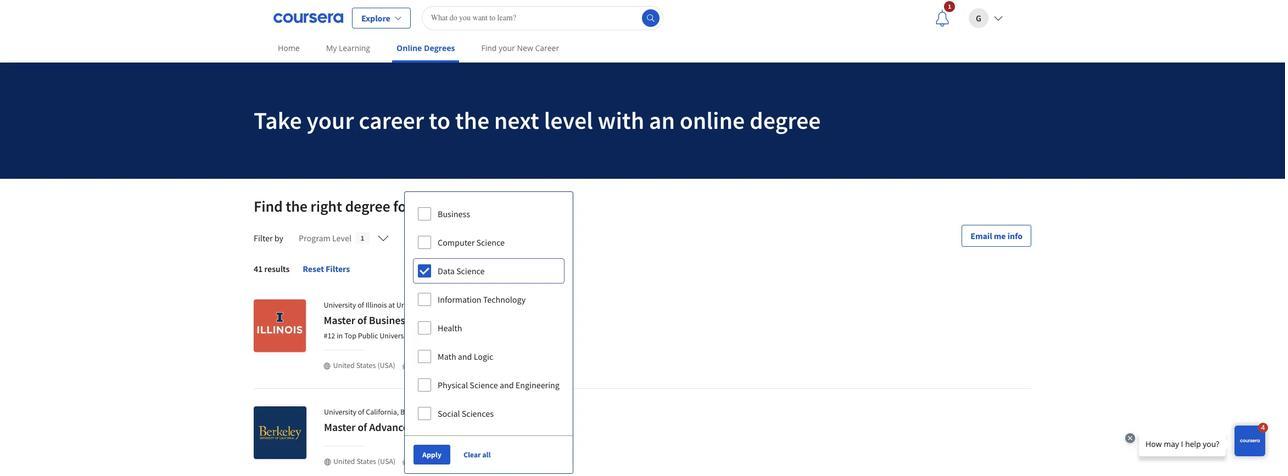 Task type: vqa. For each thing, say whether or not it's contained in the screenshot.
Application due December 7, 2023's Application
yes



Task type: locate. For each thing, give the bounding box(es) containing it.
and right math
[[458, 351, 472, 362]]

engineering down 7,
[[516, 380, 560, 391]]

0 vertical spatial find
[[481, 43, 497, 53]]

university of illinois at urbana-champaign master of business administration (imba) #12 in top public universities in the u.s. (u.s. news & world report, 2023)
[[324, 300, 558, 341]]

0 vertical spatial degree
[[750, 105, 821, 136]]

your
[[499, 43, 515, 53], [307, 105, 354, 136]]

find for find your new career
[[481, 43, 497, 53]]

0 horizontal spatial find
[[254, 197, 283, 216]]

top
[[344, 331, 356, 341]]

1 horizontal spatial the
[[426, 331, 437, 341]]

public
[[358, 331, 378, 341]]

2024
[[540, 457, 556, 467]]

1 vertical spatial united states (usa)
[[333, 457, 396, 467]]

1 horizontal spatial business
[[438, 209, 470, 220]]

the left right
[[286, 197, 307, 216]]

subject button
[[404, 225, 482, 252]]

administration
[[412, 314, 482, 327]]

0 horizontal spatial engineering
[[457, 421, 513, 434]]

1 vertical spatial master
[[324, 421, 355, 434]]

1 horizontal spatial find
[[481, 43, 497, 53]]

find
[[481, 43, 497, 53], [254, 197, 283, 216]]

2 horizontal spatial the
[[455, 105, 489, 136]]

the left u.s. in the bottom of the page
[[426, 331, 437, 341]]

social sciences
[[438, 409, 494, 420]]

business down at
[[369, 314, 410, 327]]

university of california, berkeley image
[[254, 407, 306, 460]]

1 horizontal spatial your
[[499, 43, 515, 53]]

1 vertical spatial engineering
[[457, 421, 513, 434]]

career
[[535, 43, 559, 53]]

find up filter by
[[254, 197, 283, 216]]

1 application from the top
[[450, 361, 487, 371]]

(imba)
[[484, 314, 514, 327]]

u.s.
[[439, 331, 451, 341]]

0 vertical spatial university
[[324, 300, 356, 310]]

business inside the options list list box
[[438, 209, 470, 220]]

information technology
[[438, 294, 526, 305]]

sciences
[[462, 409, 494, 420]]

0 vertical spatial and
[[458, 351, 472, 362]]

science right data
[[456, 266, 485, 277]]

0 vertical spatial the
[[455, 105, 489, 136]]

degrees
[[424, 43, 455, 53]]

0 vertical spatial due
[[489, 361, 501, 371]]

your right take
[[307, 105, 354, 136]]

master inside university of illinois at urbana-champaign master of business administration (imba) #12 in top public universities in the u.s. (u.s. news & world report, 2023)
[[324, 314, 355, 327]]

0 horizontal spatial the
[[286, 197, 307, 216]]

the
[[455, 105, 489, 136], [286, 197, 307, 216], [426, 331, 437, 341]]

social
[[438, 409, 460, 420]]

1 horizontal spatial engineering
[[516, 380, 560, 391]]

universities
[[380, 331, 417, 341]]

university inside university of illinois at urbana-champaign master of business administration (imba) #12 in top public universities in the u.s. (u.s. news & world report, 2023)
[[324, 300, 356, 310]]

the right to
[[455, 105, 489, 136]]

(usa)
[[377, 361, 395, 371], [378, 457, 396, 467]]

science down logic
[[470, 380, 498, 391]]

in left u.s. in the bottom of the page
[[419, 331, 425, 341]]

1 vertical spatial english
[[411, 457, 435, 467]]

0 vertical spatial application
[[450, 361, 487, 371]]

clear all
[[463, 450, 491, 460]]

0 vertical spatial master
[[324, 314, 355, 327]]

of up public
[[357, 314, 367, 327]]

of left illinois
[[358, 300, 364, 310]]

states down public
[[356, 361, 376, 371]]

1 vertical spatial university
[[324, 407, 356, 417]]

and down application due december 7, 2023
[[500, 380, 514, 391]]

states down advanced
[[356, 457, 376, 467]]

2 application from the top
[[451, 457, 487, 467]]

application
[[450, 361, 487, 371], [451, 457, 487, 467]]

take your career to the next level with an online degree
[[254, 105, 821, 136]]

english left math
[[411, 361, 435, 371]]

0 horizontal spatial your
[[307, 105, 354, 136]]

university inside university of california, berkeley master of advanced study in engineering
[[324, 407, 356, 417]]

united states (usa) down public
[[333, 361, 395, 371]]

science
[[476, 237, 505, 248], [456, 266, 485, 277], [470, 380, 498, 391]]

the inside university of illinois at urbana-champaign master of business administration (imba) #12 in top public universities in the u.s. (u.s. news & world report, 2023)
[[426, 331, 437, 341]]

states
[[356, 361, 376, 371], [356, 457, 376, 467]]

degree
[[750, 105, 821, 136], [345, 197, 390, 216]]

options list list box
[[405, 192, 573, 436]]

1 vertical spatial degree
[[345, 197, 390, 216]]

me
[[994, 231, 1006, 242]]

of
[[358, 300, 364, 310], [357, 314, 367, 327], [358, 407, 364, 417], [358, 421, 367, 434]]

with
[[598, 105, 644, 136]]

engineering
[[516, 380, 560, 391], [457, 421, 513, 434]]

university
[[324, 300, 356, 310], [324, 407, 356, 417]]

university up #12
[[324, 300, 356, 310]]

due
[[489, 361, 501, 371], [489, 457, 501, 467]]

filter
[[254, 233, 273, 244]]

2 vertical spatial science
[[470, 380, 498, 391]]

coursera image
[[273, 9, 343, 27]]

by
[[274, 233, 283, 244]]

filters
[[326, 264, 350, 275]]

business
[[438, 209, 470, 220], [369, 314, 410, 327]]

master
[[324, 314, 355, 327], [324, 421, 355, 434]]

(u.s.
[[453, 331, 468, 341]]

0 vertical spatial your
[[499, 43, 515, 53]]

english
[[411, 361, 435, 371], [411, 457, 435, 467]]

1 vertical spatial (usa)
[[378, 457, 396, 467]]

engineering down sciences
[[457, 421, 513, 434]]

2023
[[544, 361, 559, 371]]

0 vertical spatial (usa)
[[377, 361, 395, 371]]

(usa) down advanced
[[378, 457, 396, 467]]

master inside university of california, berkeley master of advanced study in engineering
[[324, 421, 355, 434]]

science right computer
[[476, 237, 505, 248]]

english down study
[[411, 457, 435, 467]]

1 vertical spatial business
[[369, 314, 410, 327]]

university left the california,
[[324, 407, 356, 417]]

my
[[326, 43, 337, 53]]

take
[[254, 105, 302, 136]]

health
[[438, 323, 462, 334]]

2 horizontal spatial in
[[446, 421, 455, 434]]

0 vertical spatial science
[[476, 237, 505, 248]]

0 horizontal spatial and
[[458, 351, 472, 362]]

world
[[495, 331, 514, 341]]

(usa) down universities
[[377, 361, 395, 371]]

your left new
[[499, 43, 515, 53]]

in down social
[[446, 421, 455, 434]]

online degrees
[[397, 43, 455, 53]]

united states (usa)
[[333, 361, 395, 371], [333, 457, 396, 467]]

0 horizontal spatial degree
[[345, 197, 390, 216]]

email me info button
[[962, 225, 1031, 247]]

all
[[482, 450, 491, 460]]

2 vertical spatial the
[[426, 331, 437, 341]]

united states (usa) down advanced
[[333, 457, 396, 467]]

0 vertical spatial engineering
[[516, 380, 560, 391]]

None search field
[[422, 6, 663, 30]]

0 horizontal spatial business
[[369, 314, 410, 327]]

0 vertical spatial english
[[411, 361, 435, 371]]

1 vertical spatial states
[[356, 457, 376, 467]]

new
[[517, 43, 533, 53]]

physical science and engineering
[[438, 380, 560, 391]]

your for take
[[307, 105, 354, 136]]

reset
[[303, 264, 324, 275]]

learning
[[339, 43, 370, 53]]

apply
[[422, 450, 441, 460]]

0 vertical spatial united
[[333, 361, 355, 371]]

1 vertical spatial the
[[286, 197, 307, 216]]

1 vertical spatial application
[[451, 457, 487, 467]]

1 vertical spatial due
[[489, 457, 501, 467]]

of down the california,
[[358, 421, 367, 434]]

california,
[[366, 407, 399, 417]]

master left advanced
[[324, 421, 355, 434]]

computer science
[[438, 237, 505, 248]]

to
[[429, 105, 450, 136]]

university of california, berkeley master of advanced study in engineering
[[324, 407, 513, 434]]

you
[[415, 197, 439, 216]]

&
[[489, 331, 493, 341]]

home
[[278, 43, 300, 53]]

1 horizontal spatial in
[[419, 331, 425, 341]]

science for data
[[456, 266, 485, 277]]

1 vertical spatial find
[[254, 197, 283, 216]]

business up subject dropdown button
[[438, 209, 470, 220]]

in inside university of california, berkeley master of advanced study in engineering
[[446, 421, 455, 434]]

0 vertical spatial business
[[438, 209, 470, 220]]

1 vertical spatial and
[[500, 380, 514, 391]]

7,
[[537, 361, 543, 371]]

find left new
[[481, 43, 497, 53]]

find your new career link
[[477, 36, 564, 60]]

in right #12
[[337, 331, 343, 341]]

report,
[[516, 331, 539, 341]]

1 vertical spatial your
[[307, 105, 354, 136]]

master up #12
[[324, 314, 355, 327]]

1 vertical spatial science
[[456, 266, 485, 277]]



Task type: describe. For each thing, give the bounding box(es) containing it.
data science
[[438, 266, 485, 277]]

find your new career
[[481, 43, 559, 53]]

find for find the right degree for you
[[254, 197, 283, 216]]

right
[[310, 197, 342, 216]]

apply button
[[414, 445, 450, 465]]

math
[[438, 351, 456, 362]]

data
[[438, 266, 455, 277]]

an
[[649, 105, 675, 136]]

1 vertical spatial united
[[333, 457, 355, 467]]

email me info
[[970, 231, 1023, 242]]

41 results
[[254, 264, 290, 275]]

due for february
[[489, 457, 501, 467]]

reset filters
[[303, 264, 350, 275]]

online degrees link
[[392, 36, 459, 63]]

physical
[[438, 380, 468, 391]]

2 (usa) from the top
[[378, 457, 396, 467]]

application due december 7, 2023
[[450, 361, 559, 371]]

1 (usa) from the top
[[377, 361, 395, 371]]

online
[[680, 105, 745, 136]]

logic
[[474, 351, 493, 362]]

december
[[502, 361, 535, 371]]

#12
[[324, 331, 335, 341]]

1 horizontal spatial and
[[500, 380, 514, 391]]

at
[[388, 300, 395, 310]]

1
[[948, 2, 951, 10]]

results
[[264, 264, 290, 275]]

engineering inside university of california, berkeley master of advanced study in engineering
[[457, 421, 513, 434]]

study
[[417, 421, 444, 434]]

information
[[438, 294, 481, 305]]

my learning
[[326, 43, 370, 53]]

your for find
[[499, 43, 515, 53]]

math and logic
[[438, 351, 493, 362]]

of left the california,
[[358, 407, 364, 417]]

reset filters button
[[294, 256, 359, 282]]

berkeley
[[400, 407, 428, 417]]

computer
[[438, 237, 475, 248]]

application for application due december 7, 2023
[[450, 361, 487, 371]]

career
[[359, 105, 424, 136]]

for
[[393, 197, 412, 216]]

0 vertical spatial states
[[356, 361, 376, 371]]

2023)
[[541, 331, 558, 341]]

engineering inside the options list list box
[[516, 380, 560, 391]]

info
[[1008, 231, 1023, 242]]

application for application due february 8, 2024
[[451, 457, 487, 467]]

advanced
[[369, 421, 415, 434]]

news
[[470, 331, 487, 341]]

online
[[397, 43, 422, 53]]

champaign
[[422, 300, 459, 310]]

university for advanced
[[324, 407, 356, 417]]

science for physical
[[470, 380, 498, 391]]

email
[[970, 231, 992, 242]]

actions toolbar
[[405, 436, 573, 474]]

8,
[[533, 457, 539, 467]]

application due february 8, 2024
[[451, 457, 556, 467]]

illinois
[[366, 300, 387, 310]]

urbana-
[[396, 300, 422, 310]]

1 button
[[925, 0, 960, 35]]

find the right degree for you
[[254, 197, 439, 216]]

next
[[494, 105, 539, 136]]

level
[[544, 105, 593, 136]]

business inside university of illinois at urbana-champaign master of business administration (imba) #12 in top public universities in the u.s. (u.s. news & world report, 2023)
[[369, 314, 410, 327]]

university for master
[[324, 300, 356, 310]]

1 horizontal spatial degree
[[750, 105, 821, 136]]

0 vertical spatial united states (usa)
[[333, 361, 395, 371]]

home link
[[273, 36, 304, 60]]

university of illinois at urbana-champaign image
[[254, 300, 306, 353]]

clear all button
[[459, 445, 495, 465]]

clear
[[463, 450, 481, 460]]

due for december
[[489, 361, 501, 371]]

41
[[254, 264, 263, 275]]

subject
[[411, 233, 439, 244]]

technology
[[483, 294, 526, 305]]

february
[[503, 457, 532, 467]]

science for computer
[[476, 237, 505, 248]]

filter by
[[254, 233, 283, 244]]

my learning link
[[322, 36, 375, 60]]

0 horizontal spatial in
[[337, 331, 343, 341]]



